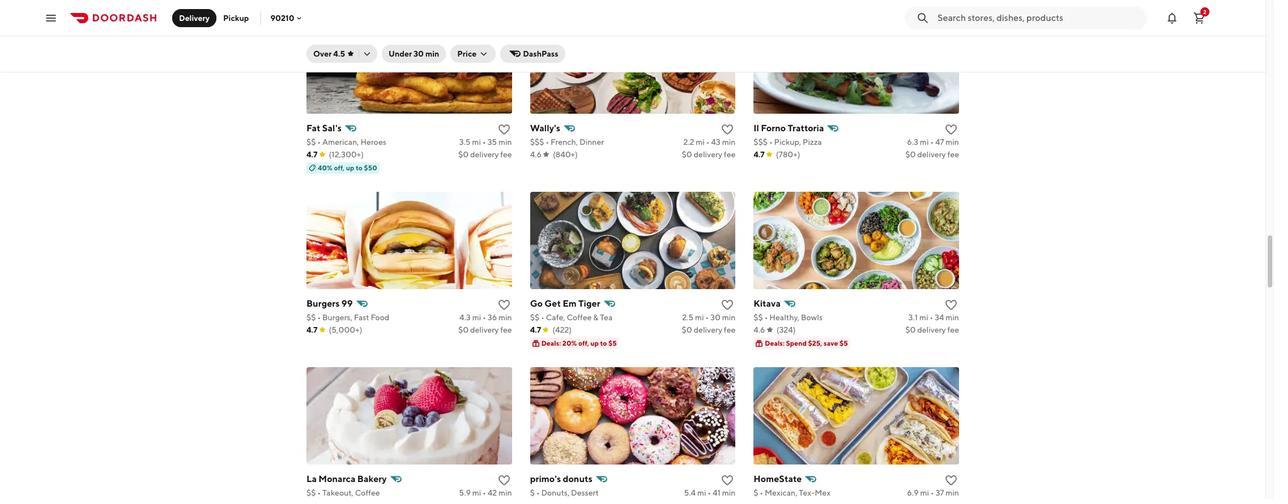 Task type: locate. For each thing, give the bounding box(es) containing it.
$$ for la monarca bakery
[[307, 489, 316, 498]]

$​0 delivery fee for kitava
[[906, 326, 959, 335]]

$$$ down the il in the top of the page
[[754, 138, 768, 147]]

1 horizontal spatial deals:
[[765, 339, 785, 348]]

fee down 6.3 mi • 47 min
[[948, 150, 959, 159]]

click to add this store to your saved list image up 2.5 mi • 30 min at the bottom right of page
[[721, 299, 735, 312]]

deals: down (422)
[[542, 339, 561, 348]]

$​0 delivery fee
[[458, 150, 512, 159], [682, 150, 736, 159], [906, 150, 959, 159], [458, 326, 512, 335], [682, 326, 736, 335], [906, 326, 959, 335]]

1 horizontal spatial 30
[[711, 313, 721, 322]]

$​0 delivery fee for fat sal's
[[458, 150, 512, 159]]

mi right 3.5
[[472, 138, 481, 147]]

min right 37
[[946, 489, 959, 498]]

delivery for go get em tiger
[[694, 326, 723, 335]]

food
[[371, 313, 390, 322]]

• left 47 at top
[[931, 138, 934, 147]]

homestate
[[754, 474, 802, 485]]

pickup,
[[774, 138, 801, 147]]

min for fat sal's
[[499, 138, 512, 147]]

40%
[[318, 164, 333, 172]]

0 horizontal spatial 30
[[414, 49, 424, 58]]

1 horizontal spatial 4.6
[[754, 326, 765, 335]]

$$$
[[530, 138, 544, 147], [754, 138, 768, 147]]

coffee left &
[[567, 313, 592, 322]]

mi right 2.5
[[695, 313, 704, 322]]

$ for primo's donuts
[[530, 489, 535, 498]]

1 vertical spatial up
[[591, 339, 599, 348]]

$​0
[[458, 150, 469, 159], [682, 150, 692, 159], [906, 150, 916, 159], [458, 326, 469, 335], [682, 326, 692, 335], [906, 326, 916, 335]]

$50
[[364, 164, 377, 172]]

delivery down 6.3 mi • 47 min
[[918, 150, 946, 159]]

min right 35
[[499, 138, 512, 147]]

$$ down burgers
[[307, 313, 316, 322]]

$​0 down 6.3
[[906, 150, 916, 159]]

•
[[318, 138, 321, 147], [483, 138, 486, 147], [546, 138, 549, 147], [706, 138, 710, 147], [769, 138, 773, 147], [931, 138, 934, 147], [318, 313, 321, 322], [483, 313, 486, 322], [541, 313, 545, 322], [706, 313, 709, 322], [765, 313, 768, 322], [930, 313, 933, 322], [318, 489, 321, 498], [483, 489, 486, 498], [536, 489, 540, 498], [708, 489, 711, 498], [760, 489, 763, 498], [931, 489, 934, 498]]

(12,300+)
[[329, 150, 364, 159]]

4.7 for burgers
[[307, 326, 318, 335]]

$​0 delivery fee for go get em tiger
[[682, 326, 736, 335]]

wally's
[[530, 123, 560, 134]]

click to add this store to your saved list image
[[497, 123, 511, 137], [945, 123, 958, 137], [497, 299, 511, 312], [721, 299, 735, 312], [945, 299, 958, 312]]

delivery down 3.5 mi • 35 min
[[470, 150, 499, 159]]

37
[[936, 489, 944, 498]]

1 $$$ from the left
[[530, 138, 544, 147]]

off, right 40%
[[334, 164, 345, 172]]

dashpass
[[523, 49, 559, 58]]

$​0 down 2.5
[[682, 326, 692, 335]]

$$$ • french, dinner
[[530, 138, 604, 147]]

$​0 for wally's
[[682, 150, 692, 159]]

delivery down 2.2 mi • 43 min
[[694, 150, 723, 159]]

$$
[[307, 138, 316, 147], [307, 313, 316, 322], [530, 313, 540, 322], [754, 313, 763, 322], [307, 489, 316, 498]]

0 horizontal spatial off,
[[334, 164, 345, 172]]

mi for wally's
[[696, 138, 705, 147]]

4.6 down wally's
[[530, 150, 542, 159]]

save
[[824, 339, 838, 348]]

$​0 delivery fee down 3.5 mi • 35 min
[[458, 150, 512, 159]]

coffee down bakery at the bottom
[[355, 489, 380, 498]]

2.5 mi • 30 min
[[682, 313, 736, 322]]

click to add this store to your saved list image for 99
[[497, 299, 511, 312]]

$$ for fat sal's
[[307, 138, 316, 147]]

2 $ from the left
[[754, 489, 759, 498]]

$​0 for fat sal's
[[458, 150, 469, 159]]

min right 34 at right bottom
[[946, 313, 959, 322]]

1 horizontal spatial off,
[[579, 339, 589, 348]]

$$$ • pickup, pizza
[[754, 138, 822, 147]]

(422)
[[553, 326, 572, 335]]

click to add this store to your saved list image
[[721, 123, 735, 137], [497, 474, 511, 488], [721, 474, 735, 488], [945, 474, 958, 488]]

6.3
[[907, 138, 919, 147]]

click to add this store to your saved list image up 3.5 mi • 35 min
[[497, 123, 511, 137]]

30 inside button
[[414, 49, 424, 58]]

43
[[711, 138, 721, 147]]

min for wally's
[[722, 138, 736, 147]]

4.7 down the fat
[[307, 150, 318, 159]]

delivery down 3.1 mi • 34 min
[[918, 326, 946, 335]]

0 horizontal spatial up
[[346, 164, 354, 172]]

mi right 5.4
[[698, 489, 706, 498]]

click to add this store to your saved list image up 5.4 mi • 41 min
[[721, 474, 735, 488]]

1 horizontal spatial $$$
[[754, 138, 768, 147]]

0 horizontal spatial to
[[356, 164, 363, 172]]

4.7 for il
[[754, 150, 765, 159]]

pickup
[[223, 13, 249, 22]]

4.3
[[460, 313, 471, 322]]

off,
[[334, 164, 345, 172], [579, 339, 589, 348]]

over
[[313, 49, 332, 58]]

$​0 down 3.1
[[906, 326, 916, 335]]

0 horizontal spatial $
[[530, 489, 535, 498]]

$5 right the save
[[840, 339, 848, 348]]

• down burgers
[[318, 313, 321, 322]]

$5 down tea
[[609, 339, 617, 348]]

1 horizontal spatial $5
[[840, 339, 848, 348]]

$$ down the fat
[[307, 138, 316, 147]]

1 horizontal spatial to
[[600, 339, 607, 348]]

• down primo's
[[536, 489, 540, 498]]

american,
[[322, 138, 359, 147]]

mi right 5.9
[[472, 489, 481, 498]]

delivery down 4.3 mi • 36 min
[[470, 326, 499, 335]]

up
[[346, 164, 354, 172], [591, 339, 599, 348]]

4.6 for kitava
[[754, 326, 765, 335]]

4.7 down burgers
[[307, 326, 318, 335]]

$​0 down 3.5
[[458, 150, 469, 159]]

min right 42 at the left bottom of page
[[499, 489, 512, 498]]

fee down 2.5 mi • 30 min at the bottom right of page
[[724, 326, 736, 335]]

$​0 down 2.2
[[682, 150, 692, 159]]

20%
[[563, 339, 577, 348]]

under 30 min button
[[382, 45, 446, 63]]

0 vertical spatial 30
[[414, 49, 424, 58]]

30 right under
[[414, 49, 424, 58]]

5.9
[[459, 489, 471, 498]]

$ down primo's
[[530, 489, 535, 498]]

0 vertical spatial coffee
[[567, 313, 592, 322]]

fee
[[500, 150, 512, 159], [724, 150, 736, 159], [948, 150, 959, 159], [500, 326, 512, 335], [724, 326, 736, 335], [948, 326, 959, 335]]

1 horizontal spatial $
[[754, 489, 759, 498]]

delivery
[[470, 150, 499, 159], [694, 150, 723, 159], [918, 150, 946, 159], [470, 326, 499, 335], [694, 326, 723, 335], [918, 326, 946, 335]]

• left mexican,
[[760, 489, 763, 498]]

mi for il forno trattoria
[[920, 138, 929, 147]]

47
[[936, 138, 944, 147]]

min for homestate
[[946, 489, 959, 498]]

fee down 3.5 mi • 35 min
[[500, 150, 512, 159]]

min right 43 on the top
[[722, 138, 736, 147]]

mi right "4.3" at the bottom
[[472, 313, 481, 322]]

fast
[[354, 313, 369, 322]]

tea
[[600, 313, 613, 322]]

4.7 down the il in the top of the page
[[754, 150, 765, 159]]

$ left mexican,
[[754, 489, 759, 498]]

1 deals: from the left
[[542, 339, 561, 348]]

$​0 for burgers 99
[[458, 326, 469, 335]]

$$ down kitava
[[754, 313, 763, 322]]

4.6 left (324)
[[754, 326, 765, 335]]

tiger
[[579, 299, 600, 309]]

pickup button
[[216, 9, 256, 27]]

min inside button
[[426, 49, 439, 58]]

click to add this store to your saved list image up 6.9 mi • 37 min
[[945, 474, 958, 488]]

fee down 2.2 mi • 43 min
[[724, 150, 736, 159]]

mi right 3.1
[[920, 313, 929, 322]]

click to add this store to your saved list image up 4.3 mi • 36 min
[[497, 299, 511, 312]]

delivery down 2.5 mi • 30 min at the bottom right of page
[[694, 326, 723, 335]]

min right 36
[[499, 313, 512, 322]]

0 horizontal spatial coffee
[[355, 489, 380, 498]]

5.4
[[684, 489, 696, 498]]

mi
[[472, 138, 481, 147], [696, 138, 705, 147], [920, 138, 929, 147], [472, 313, 481, 322], [695, 313, 704, 322], [920, 313, 929, 322], [472, 489, 481, 498], [698, 489, 706, 498], [921, 489, 929, 498]]

fee for burgers 99
[[500, 326, 512, 335]]

$ for homestate
[[754, 489, 759, 498]]

off, right 20%
[[579, 339, 589, 348]]

1 vertical spatial to
[[600, 339, 607, 348]]

mex
[[815, 489, 831, 498]]

$​0 delivery fee down 3.1 mi • 34 min
[[906, 326, 959, 335]]

click to add this store to your saved list image up 5.9 mi • 42 min
[[497, 474, 511, 488]]

up down '(12,300+)'
[[346, 164, 354, 172]]

$​0 delivery fee down 6.3 mi • 47 min
[[906, 150, 959, 159]]

6.9 mi • 37 min
[[907, 489, 959, 498]]

click to add this store to your saved list image for primo's donuts
[[721, 474, 735, 488]]

2.5
[[682, 313, 694, 322]]

under
[[389, 49, 412, 58]]

0 vertical spatial 4.6
[[530, 150, 542, 159]]

click to add this store to your saved list image up 6.3 mi • 47 min
[[945, 123, 958, 137]]

click to add this store to your saved list image for get
[[721, 299, 735, 312]]

$$$ down wally's
[[530, 138, 544, 147]]

0 horizontal spatial deals:
[[542, 339, 561, 348]]

fee down 3.1 mi • 34 min
[[948, 326, 959, 335]]

donuts,
[[541, 489, 570, 498]]

min right under
[[426, 49, 439, 58]]

$​0 delivery fee for il forno trattoria
[[906, 150, 959, 159]]

mi right 6.3
[[920, 138, 929, 147]]

fee down 4.3 mi • 36 min
[[500, 326, 512, 335]]

• down kitava
[[765, 313, 768, 322]]

$$ for burgers 99
[[307, 313, 316, 322]]

1 vertical spatial 4.6
[[754, 326, 765, 335]]

fee for il forno trattoria
[[948, 150, 959, 159]]

up right 20%
[[591, 339, 599, 348]]

click to add this store to your saved list image for wally's
[[721, 123, 735, 137]]

min right 47 at top
[[946, 138, 959, 147]]

0 horizontal spatial 4.6
[[530, 150, 542, 159]]

• right 2.5
[[706, 313, 709, 322]]

35
[[488, 138, 497, 147]]

mi right 2.2
[[696, 138, 705, 147]]

min right 2.5
[[722, 313, 736, 322]]

2 $$$ from the left
[[754, 138, 768, 147]]

mi for go get em tiger
[[695, 313, 704, 322]]

coffee for bakery
[[355, 489, 380, 498]]

mi right '6.9'
[[921, 489, 929, 498]]

30 right 2.5
[[711, 313, 721, 322]]

click to add this store to your saved list image up 2.2 mi • 43 min
[[721, 123, 735, 137]]

0 vertical spatial to
[[356, 164, 363, 172]]

30
[[414, 49, 424, 58], [711, 313, 721, 322]]

$​0 delivery fee down 4.3 mi • 36 min
[[458, 326, 512, 335]]

0 vertical spatial off,
[[334, 164, 345, 172]]

$5
[[609, 339, 617, 348], [840, 339, 848, 348]]

deals: down (324)
[[765, 339, 785, 348]]

0 horizontal spatial $$$
[[530, 138, 544, 147]]

(780+)
[[776, 150, 800, 159]]

em
[[563, 299, 577, 309]]

$​0 down "4.3" at the bottom
[[458, 326, 469, 335]]

$
[[530, 489, 535, 498], [754, 489, 759, 498]]

bakery
[[357, 474, 387, 485]]

0 vertical spatial up
[[346, 164, 354, 172]]

click to add this store to your saved list image up 3.1 mi • 34 min
[[945, 299, 958, 312]]

1 $ from the left
[[530, 489, 535, 498]]

min right the 41
[[722, 489, 736, 498]]

1 vertical spatial 30
[[711, 313, 721, 322]]

click to add this store to your saved list image for homestate
[[945, 474, 958, 488]]

$​0 delivery fee down 2.2 mi • 43 min
[[682, 150, 736, 159]]

sal's
[[322, 123, 342, 134]]

$​0 delivery fee down 2.5 mi • 30 min at the bottom right of page
[[682, 326, 736, 335]]

deals: spend $25, save $5
[[765, 339, 848, 348]]

1 vertical spatial coffee
[[355, 489, 380, 498]]

$$ down go
[[530, 313, 540, 322]]

$ • mexican, tex-mex
[[754, 489, 831, 498]]

2 deals: from the left
[[765, 339, 785, 348]]

1 horizontal spatial coffee
[[567, 313, 592, 322]]

il
[[754, 123, 759, 134]]

coffee
[[567, 313, 592, 322], [355, 489, 380, 498]]

to down tea
[[600, 339, 607, 348]]

4.7 down go
[[530, 326, 541, 335]]

2 button
[[1188, 7, 1211, 29]]

$$ down la
[[307, 489, 316, 498]]

click to add this store to your saved list image for sal's
[[497, 123, 511, 137]]

4.7 for go
[[530, 326, 541, 335]]

pizza
[[803, 138, 822, 147]]

min for go get em tiger
[[722, 313, 736, 322]]

0 horizontal spatial $5
[[609, 339, 617, 348]]

(5,000+)
[[329, 326, 362, 335]]

mi for la monarca bakery
[[472, 489, 481, 498]]

over 4.5
[[313, 49, 345, 58]]

$​0 for go get em tiger
[[682, 326, 692, 335]]

• down forno
[[769, 138, 773, 147]]

deals: 20% off, up to $5
[[542, 339, 617, 348]]

• left 35
[[483, 138, 486, 147]]

$$ for kitava
[[754, 313, 763, 322]]

to left "$50"
[[356, 164, 363, 172]]

Store search: begin typing to search for stores available on DoorDash text field
[[938, 12, 1141, 24]]

4.7
[[307, 150, 318, 159], [754, 150, 765, 159], [307, 326, 318, 335], [530, 326, 541, 335]]

$$ • american, heroes
[[307, 138, 386, 147]]



Task type: vqa. For each thing, say whether or not it's contained in the screenshot.
$$ for Burgers 99
yes



Task type: describe. For each thing, give the bounding box(es) containing it.
trattoria
[[788, 123, 824, 134]]

$$ • healthy, bowls
[[754, 313, 823, 322]]

• left 43 on the top
[[706, 138, 710, 147]]

• left cafe,
[[541, 313, 545, 322]]

1 vertical spatial off,
[[579, 339, 589, 348]]

la
[[307, 474, 317, 485]]

3.5
[[459, 138, 471, 147]]

min for burgers 99
[[499, 313, 512, 322]]

takeout,
[[322, 489, 354, 498]]

2.2
[[684, 138, 694, 147]]

• down fat sal's
[[318, 138, 321, 147]]

90210 button
[[271, 13, 304, 22]]

min for il forno trattoria
[[946, 138, 959, 147]]

40% off, up to $50
[[318, 164, 377, 172]]

34
[[935, 313, 944, 322]]

price button
[[451, 45, 496, 63]]

min for primo's donuts
[[722, 489, 736, 498]]

deals: for kitava
[[765, 339, 785, 348]]

delivery for il forno trattoria
[[918, 150, 946, 159]]

mexican,
[[765, 489, 798, 498]]

dashpass button
[[501, 45, 565, 63]]

2 $5 from the left
[[840, 339, 848, 348]]

forno
[[761, 123, 786, 134]]

4.6 for wally's
[[530, 150, 542, 159]]

dessert
[[571, 489, 599, 498]]

3.1 mi • 34 min
[[909, 313, 959, 322]]

heroes
[[361, 138, 386, 147]]

• left 37
[[931, 489, 934, 498]]

over 4.5 button
[[307, 45, 377, 63]]

french,
[[551, 138, 578, 147]]

mi for kitava
[[920, 313, 929, 322]]

fat sal's
[[307, 123, 342, 134]]

• left takeout,
[[318, 489, 321, 498]]

mi for homestate
[[921, 489, 929, 498]]

click to add this store to your saved list image for la monarca bakery
[[497, 474, 511, 488]]

click to add this store to your saved list image for forno
[[945, 123, 958, 137]]

2.2 mi • 43 min
[[684, 138, 736, 147]]

5.9 mi • 42 min
[[459, 489, 512, 498]]

price
[[457, 49, 477, 58]]

(840+)
[[553, 150, 578, 159]]

monarca
[[319, 474, 356, 485]]

$$$ for wally's
[[530, 138, 544, 147]]

$$ • takeout, coffee
[[307, 489, 380, 498]]

fee for go get em tiger
[[724, 326, 736, 335]]

42
[[488, 489, 497, 498]]

41
[[713, 489, 721, 498]]

tex-
[[799, 489, 815, 498]]

primo's
[[530, 474, 561, 485]]

1 $5 from the left
[[609, 339, 617, 348]]

6.9
[[907, 489, 919, 498]]

spend
[[786, 339, 807, 348]]

mi for fat sal's
[[472, 138, 481, 147]]

under 30 min
[[389, 49, 439, 58]]

delivery
[[179, 13, 210, 22]]

primo's donuts
[[530, 474, 593, 485]]

3.1
[[909, 313, 918, 322]]

la monarca bakery
[[307, 474, 387, 485]]

go
[[530, 299, 543, 309]]

• left 36
[[483, 313, 486, 322]]

5.4 mi • 41 min
[[684, 489, 736, 498]]

• left 42 at the left bottom of page
[[483, 489, 486, 498]]

$​0 delivery fee for burgers 99
[[458, 326, 512, 335]]

6.3 mi • 47 min
[[907, 138, 959, 147]]

(324)
[[777, 326, 796, 335]]

delivery for fat sal's
[[470, 150, 499, 159]]

get
[[545, 299, 561, 309]]

open menu image
[[44, 11, 58, 25]]

coffee for em
[[567, 313, 592, 322]]

delivery for kitava
[[918, 326, 946, 335]]

dinner
[[580, 138, 604, 147]]

min for kitava
[[946, 313, 959, 322]]

delivery for burgers 99
[[470, 326, 499, 335]]

burgers 99
[[307, 299, 353, 309]]

$25,
[[808, 339, 823, 348]]

cafe,
[[546, 313, 565, 322]]

il forno trattoria
[[754, 123, 824, 134]]

notification bell image
[[1166, 11, 1179, 25]]

• down wally's
[[546, 138, 549, 147]]

fee for kitava
[[948, 326, 959, 335]]

burgers,
[[322, 313, 352, 322]]

99
[[342, 299, 353, 309]]

delivery for wally's
[[694, 150, 723, 159]]

4.5
[[333, 49, 345, 58]]

• left the 41
[[708, 489, 711, 498]]

$​0 for kitava
[[906, 326, 916, 335]]

1 horizontal spatial up
[[591, 339, 599, 348]]

mi for primo's donuts
[[698, 489, 706, 498]]

$​0 delivery fee for wally's
[[682, 150, 736, 159]]

$​0 for il forno trattoria
[[906, 150, 916, 159]]

fee for wally's
[[724, 150, 736, 159]]

delivery button
[[172, 9, 216, 27]]

$$ for go get em tiger
[[530, 313, 540, 322]]

$$ • cafe, coffee & tea
[[530, 313, 613, 322]]

deals: for go get em tiger
[[542, 339, 561, 348]]

4.3 mi • 36 min
[[460, 313, 512, 322]]

• left 34 at right bottom
[[930, 313, 933, 322]]

go get em tiger
[[530, 299, 600, 309]]

3.5 mi • 35 min
[[459, 138, 512, 147]]

fee for fat sal's
[[500, 150, 512, 159]]

fat
[[307, 123, 320, 134]]

$ • donuts, dessert
[[530, 489, 599, 498]]

&
[[593, 313, 598, 322]]

bowls
[[801, 313, 823, 322]]

$$$ for il forno trattoria
[[754, 138, 768, 147]]

3 items, open order cart image
[[1193, 11, 1206, 25]]

kitava
[[754, 299, 781, 309]]

mi for burgers 99
[[472, 313, 481, 322]]

90210
[[271, 13, 294, 22]]

2
[[1204, 8, 1207, 15]]

donuts
[[563, 474, 593, 485]]

4.7 for fat
[[307, 150, 318, 159]]

min for la monarca bakery
[[499, 489, 512, 498]]

burgers
[[307, 299, 340, 309]]



